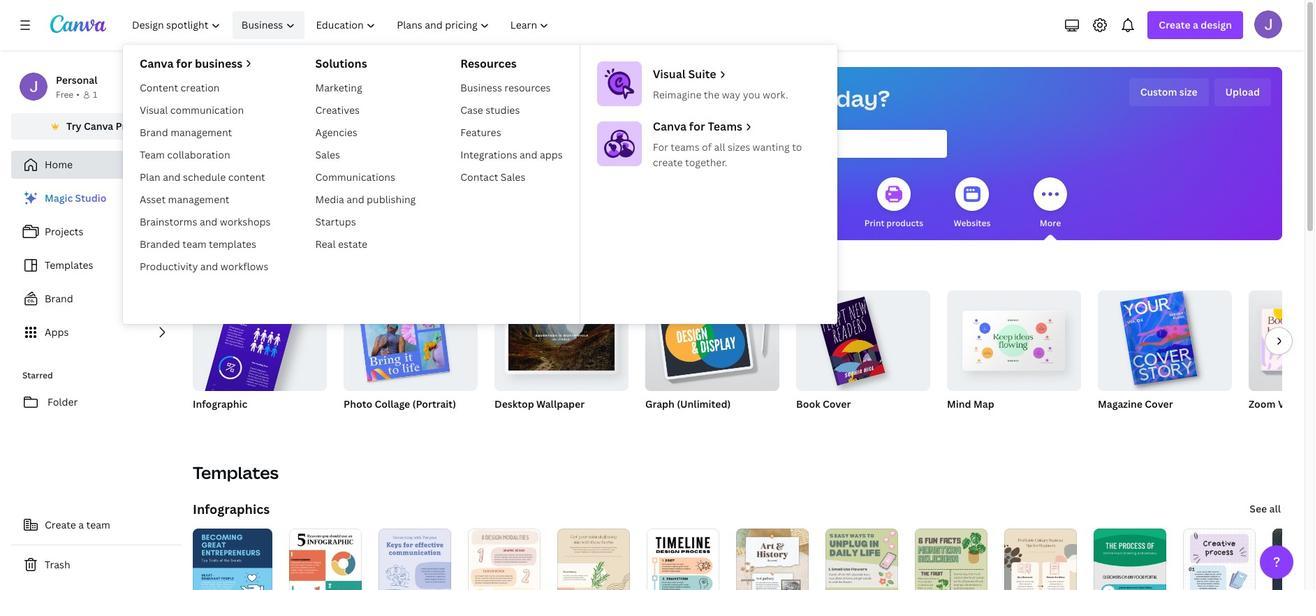 Task type: vqa. For each thing, say whether or not it's contained in the screenshot.
Websites button
yes



Task type: describe. For each thing, give the bounding box(es) containing it.
create a design
[[1159, 18, 1232, 31]]

infographics
[[193, 501, 270, 518]]

apps link
[[11, 319, 182, 347]]

magazine
[[1098, 398, 1143, 411]]

zoom
[[1249, 398, 1276, 411]]

business for business
[[242, 18, 283, 31]]

solutions
[[315, 56, 367, 71]]

graph (unlimited)
[[646, 398, 731, 411]]

publishing
[[367, 193, 416, 206]]

create a design button
[[1148, 11, 1244, 39]]

folder button
[[11, 388, 182, 416]]

contact sales
[[461, 170, 526, 184]]

(unlimited)
[[677, 398, 731, 411]]

for
[[653, 140, 668, 154]]

apps
[[45, 326, 69, 339]]

content creation
[[140, 81, 220, 94]]

see all link
[[1249, 495, 1283, 523]]

more button
[[1034, 168, 1067, 240]]

b
[[1313, 398, 1316, 411]]

(portrait)
[[413, 398, 456, 411]]

mind map group
[[947, 285, 1081, 429]]

free
[[56, 89, 74, 101]]

visual communication link
[[134, 99, 276, 122]]

today?
[[812, 83, 890, 113]]

new
[[283, 263, 308, 279]]

magic studio link
[[11, 184, 182, 212]]

projects
[[45, 225, 83, 238]]

websites button
[[954, 168, 991, 240]]

management for asset management
[[168, 193, 230, 206]]

book cover group
[[796, 285, 931, 429]]

home link
[[11, 151, 182, 179]]

productivity and workflows
[[140, 260, 269, 273]]

list containing magic studio
[[11, 184, 182, 347]]

visual for visual communication
[[140, 103, 168, 117]]

personal
[[56, 73, 97, 87]]

business button
[[233, 11, 304, 39]]

real estate link
[[310, 233, 421, 256]]

together.
[[685, 156, 728, 169]]

case studies link
[[455, 99, 569, 122]]

all inside for teams of all sizes wanting to create together.
[[714, 140, 726, 154]]

for for teams
[[689, 119, 705, 134]]

1
[[93, 89, 97, 101]]

try canva pro button
[[11, 113, 182, 140]]

size
[[1180, 85, 1198, 99]]

way
[[722, 88, 741, 101]]

graph (unlimited) group
[[646, 291, 780, 429]]

creatives
[[315, 103, 360, 117]]

visual for visual suite
[[653, 66, 686, 82]]

starred
[[22, 370, 53, 381]]

create a team
[[45, 518, 110, 532]]

teams
[[671, 140, 700, 154]]

productivity and workflows link
[[134, 256, 276, 278]]

folder link
[[11, 388, 182, 416]]

plan and schedule content link
[[134, 166, 276, 189]]

1 horizontal spatial all
[[1270, 502, 1281, 516]]

reimagine the way you work.
[[653, 88, 788, 101]]

case studies
[[461, 103, 520, 117]]

sales inside contact sales link
[[501, 170, 526, 184]]

brand link
[[11, 285, 182, 313]]

brand for brand
[[45, 292, 73, 305]]

marketing link
[[310, 77, 421, 99]]

zoom virtual background group
[[1249, 291, 1316, 429]]

to
[[792, 140, 802, 154]]

try something new
[[193, 263, 308, 279]]

0 horizontal spatial you
[[689, 83, 731, 113]]

photo collage (portrait) group
[[344, 291, 478, 429]]

group for infographic
[[191, 281, 327, 459]]

create for create a design
[[1159, 18, 1191, 31]]

startups link
[[310, 211, 421, 233]]

for for business
[[176, 56, 192, 71]]

content
[[228, 170, 265, 184]]

desktop wallpaper
[[495, 398, 585, 411]]

plan
[[140, 170, 160, 184]]

team inside button
[[86, 518, 110, 532]]

group for desktop wallpaper
[[495, 291, 629, 391]]

communication
[[170, 103, 244, 117]]

agencies link
[[310, 122, 421, 144]]

1 vertical spatial design
[[736, 83, 807, 113]]

print products button
[[865, 168, 924, 240]]

cover for magazine cover
[[1145, 398, 1173, 411]]

group for magazine cover
[[1098, 285, 1232, 391]]

what
[[585, 83, 645, 113]]

estate
[[338, 238, 368, 251]]

contact
[[461, 170, 498, 184]]

cover for book cover
[[823, 398, 851, 411]]

group for graph (unlimited)
[[646, 291, 780, 391]]

business for business resources
[[461, 81, 502, 94]]

visual communication
[[140, 103, 244, 117]]

book
[[796, 398, 821, 411]]

canva for canva for business
[[140, 56, 174, 71]]

apps
[[540, 148, 563, 161]]

brainstorms
[[140, 215, 197, 228]]

photo
[[344, 398, 372, 411]]

business menu
[[123, 45, 837, 324]]

studio
[[75, 191, 106, 205]]

case
[[461, 103, 483, 117]]

and for workflows
[[200, 260, 218, 273]]

team
[[140, 148, 165, 161]]

sales link
[[310, 144, 421, 166]]

contact sales link
[[455, 166, 569, 189]]

group for mind map
[[947, 285, 1081, 391]]

and for schedule
[[163, 170, 181, 184]]

templates inside list
[[45, 258, 93, 272]]



Task type: locate. For each thing, give the bounding box(es) containing it.
communications link
[[310, 166, 421, 189]]

trash link
[[11, 551, 182, 579]]

1 vertical spatial create
[[45, 518, 76, 532]]

cover
[[823, 398, 851, 411], [1145, 398, 1173, 411]]

cover right book
[[823, 398, 851, 411]]

design
[[1201, 18, 1232, 31], [736, 83, 807, 113]]

you inside business menu
[[743, 88, 761, 101]]

create up trash
[[45, 518, 76, 532]]

0 horizontal spatial business
[[242, 18, 283, 31]]

agencies
[[315, 126, 358, 139]]

1 vertical spatial all
[[1270, 502, 1281, 516]]

a inside dropdown button
[[1193, 18, 1199, 31]]

1 vertical spatial business
[[461, 81, 502, 94]]

0 vertical spatial for
[[176, 56, 192, 71]]

group for photo collage (portrait)
[[344, 291, 478, 391]]

startups
[[315, 215, 356, 228]]

0 horizontal spatial cover
[[823, 398, 851, 411]]

cover right magazine
[[1145, 398, 1173, 411]]

desktop
[[495, 398, 534, 411]]

custom size button
[[1129, 78, 1209, 106]]

workflows
[[221, 260, 269, 273]]

a for team
[[78, 518, 84, 532]]

sales down integrations and apps link
[[501, 170, 526, 184]]

for up content creation
[[176, 56, 192, 71]]

whiteboards button
[[555, 168, 607, 240]]

marketing
[[315, 81, 362, 94]]

book cover
[[796, 398, 851, 411]]

will
[[649, 83, 685, 113]]

management down "visual communication" link
[[171, 126, 232, 139]]

brand
[[140, 126, 168, 139], [45, 292, 73, 305]]

upload
[[1226, 85, 1260, 99]]

media and publishing
[[315, 193, 416, 206]]

0 horizontal spatial team
[[86, 518, 110, 532]]

0 horizontal spatial brand
[[45, 292, 73, 305]]

infographics link
[[193, 501, 270, 518]]

infographic group
[[191, 281, 327, 459]]

team up productivity and workflows
[[183, 238, 207, 251]]

canva for business link
[[140, 56, 271, 71]]

1 horizontal spatial design
[[1201, 18, 1232, 31]]

management for brand management
[[171, 126, 232, 139]]

1 horizontal spatial cover
[[1145, 398, 1173, 411]]

content
[[140, 81, 178, 94]]

try down •
[[66, 119, 81, 133]]

team collaboration link
[[134, 144, 276, 166]]

work.
[[763, 88, 788, 101]]

business up case studies
[[461, 81, 502, 94]]

design inside create a design dropdown button
[[1201, 18, 1232, 31]]

you down 'suite'
[[689, 83, 731, 113]]

business up 'business'
[[242, 18, 283, 31]]

business inside dropdown button
[[242, 18, 283, 31]]

reimagine
[[653, 88, 702, 101]]

create up the custom size
[[1159, 18, 1191, 31]]

mind map
[[947, 398, 995, 411]]

0 horizontal spatial all
[[714, 140, 726, 154]]

0 horizontal spatial create
[[45, 518, 76, 532]]

0 vertical spatial business
[[242, 18, 283, 31]]

and inside the brainstorms and workshops link
[[200, 215, 218, 228]]

and down 'branded team templates' link
[[200, 260, 218, 273]]

and down asset management link
[[200, 215, 218, 228]]

a inside button
[[78, 518, 84, 532]]

something
[[215, 263, 280, 279]]

and right the plan
[[163, 170, 181, 184]]

zoom virtual b
[[1249, 398, 1316, 411]]

group
[[191, 281, 327, 459], [796, 285, 931, 391], [947, 285, 1081, 391], [1098, 285, 1232, 391], [344, 291, 478, 391], [495, 291, 629, 391], [646, 291, 780, 391], [1249, 291, 1316, 391]]

top level navigation element
[[123, 11, 837, 324]]

branded
[[140, 238, 180, 251]]

see all
[[1250, 502, 1281, 516]]

virtual
[[1278, 398, 1310, 411]]

canva for teams
[[653, 119, 743, 134]]

business resources link
[[455, 77, 569, 99]]

design left jacob simon 'image'
[[1201, 18, 1232, 31]]

0 vertical spatial a
[[1193, 18, 1199, 31]]

workshops
[[220, 215, 271, 228]]

1 vertical spatial a
[[78, 518, 84, 532]]

0 horizontal spatial for
[[176, 56, 192, 71]]

1 horizontal spatial you
[[743, 88, 761, 101]]

visual suite
[[653, 66, 716, 82]]

design up wanting
[[736, 83, 807, 113]]

1 horizontal spatial canva
[[140, 56, 174, 71]]

and for apps
[[520, 148, 538, 161]]

1 cover from the left
[[823, 398, 851, 411]]

jacob simon image
[[1255, 10, 1283, 38]]

and inside plan and schedule content link
[[163, 170, 181, 184]]

and inside productivity and workflows link
[[200, 260, 218, 273]]

group for book cover
[[796, 285, 931, 391]]

trash
[[45, 558, 70, 571]]

canva for business
[[140, 56, 243, 71]]

management down plan and schedule content
[[168, 193, 230, 206]]

videos button
[[799, 168, 833, 240]]

a for design
[[1193, 18, 1199, 31]]

0 vertical spatial design
[[1201, 18, 1232, 31]]

and down communications
[[347, 193, 364, 206]]

productivity
[[140, 260, 198, 273]]

whiteboards
[[555, 217, 607, 229]]

1 horizontal spatial templates
[[193, 461, 279, 484]]

brand up apps
[[45, 292, 73, 305]]

and inside media and publishing link
[[347, 193, 364, 206]]

1 horizontal spatial team
[[183, 238, 207, 251]]

0 vertical spatial team
[[183, 238, 207, 251]]

list
[[11, 184, 182, 347]]

a up size
[[1193, 18, 1199, 31]]

visual down content
[[140, 103, 168, 117]]

1 horizontal spatial for
[[689, 119, 705, 134]]

you right way
[[743, 88, 761, 101]]

2 horizontal spatial canva
[[653, 119, 687, 134]]

canva inside button
[[84, 119, 113, 133]]

brand inside business menu
[[140, 126, 168, 139]]

free •
[[56, 89, 80, 101]]

sales
[[315, 148, 340, 161], [501, 170, 526, 184]]

sales down agencies
[[315, 148, 340, 161]]

teams
[[708, 119, 743, 134]]

0 vertical spatial management
[[171, 126, 232, 139]]

for teams of all sizes wanting to create together.
[[653, 140, 802, 169]]

0 horizontal spatial try
[[66, 119, 81, 133]]

projects link
[[11, 218, 182, 246]]

0 horizontal spatial templates
[[45, 258, 93, 272]]

1 horizontal spatial brand
[[140, 126, 168, 139]]

1 horizontal spatial business
[[461, 81, 502, 94]]

try down 'branded team templates' link
[[193, 263, 212, 279]]

the
[[704, 88, 720, 101]]

media
[[315, 193, 344, 206]]

1 vertical spatial management
[[168, 193, 230, 206]]

communications
[[315, 170, 395, 184]]

and inside integrations and apps link
[[520, 148, 538, 161]]

1 vertical spatial for
[[689, 119, 705, 134]]

0 horizontal spatial visual
[[140, 103, 168, 117]]

and for publishing
[[347, 193, 364, 206]]

business inside menu
[[461, 81, 502, 94]]

studies
[[486, 103, 520, 117]]

and left apps at the top of the page
[[520, 148, 538, 161]]

all
[[714, 140, 726, 154], [1270, 502, 1281, 516]]

sizes
[[728, 140, 750, 154]]

team inside business menu
[[183, 238, 207, 251]]

create inside dropdown button
[[1159, 18, 1191, 31]]

0 horizontal spatial sales
[[315, 148, 340, 161]]

try for try something new
[[193, 263, 212, 279]]

all right see
[[1270, 502, 1281, 516]]

0 horizontal spatial design
[[736, 83, 807, 113]]

brand management link
[[134, 122, 276, 144]]

for
[[176, 56, 192, 71], [689, 119, 705, 134]]

1 vertical spatial team
[[86, 518, 110, 532]]

1 vertical spatial brand
[[45, 292, 73, 305]]

0 horizontal spatial canva
[[84, 119, 113, 133]]

integrations and apps
[[461, 148, 563, 161]]

try inside button
[[66, 119, 81, 133]]

canva for canva for teams
[[653, 119, 687, 134]]

templates up infographics
[[193, 461, 279, 484]]

0 vertical spatial try
[[66, 119, 81, 133]]

magic
[[45, 191, 73, 205]]

resources
[[461, 56, 517, 71]]

create for create a team
[[45, 518, 76, 532]]

more
[[1040, 217, 1061, 229]]

0 vertical spatial sales
[[315, 148, 340, 161]]

team up trash link
[[86, 518, 110, 532]]

try canva pro
[[66, 119, 132, 133]]

for up of
[[689, 119, 705, 134]]

mind
[[947, 398, 972, 411]]

suite
[[688, 66, 716, 82]]

1 vertical spatial sales
[[501, 170, 526, 184]]

0 vertical spatial brand
[[140, 126, 168, 139]]

desktop wallpaper group
[[495, 291, 629, 429]]

photo collage (portrait)
[[344, 398, 456, 411]]

business
[[195, 56, 243, 71]]

a up trash link
[[78, 518, 84, 532]]

brand management
[[140, 126, 232, 139]]

brand for brand management
[[140, 126, 168, 139]]

integrations
[[461, 148, 517, 161]]

0 vertical spatial visual
[[653, 66, 686, 82]]

canva up content
[[140, 56, 174, 71]]

canva up for
[[653, 119, 687, 134]]

0 vertical spatial create
[[1159, 18, 1191, 31]]

1 horizontal spatial a
[[1193, 18, 1199, 31]]

team collaboration
[[140, 148, 230, 161]]

2 cover from the left
[[1145, 398, 1173, 411]]

canva left pro
[[84, 119, 113, 133]]

websites
[[954, 217, 991, 229]]

1 horizontal spatial visual
[[653, 66, 686, 82]]

1 vertical spatial visual
[[140, 103, 168, 117]]

templates down projects
[[45, 258, 93, 272]]

visual up "reimagine"
[[653, 66, 686, 82]]

wallpaper
[[537, 398, 585, 411]]

schedule
[[183, 170, 226, 184]]

try for try canva pro
[[66, 119, 81, 133]]

custom size
[[1141, 85, 1198, 99]]

branded team templates link
[[134, 233, 276, 256]]

wanting
[[753, 140, 790, 154]]

1 horizontal spatial sales
[[501, 170, 526, 184]]

0 horizontal spatial a
[[78, 518, 84, 532]]

content creation link
[[134, 77, 276, 99]]

real estate
[[315, 238, 368, 251]]

1 vertical spatial try
[[193, 263, 212, 279]]

and for workshops
[[200, 215, 218, 228]]

magazine cover group
[[1098, 285, 1232, 429]]

Search search field
[[556, 131, 919, 157]]

all right of
[[714, 140, 726, 154]]

0 vertical spatial templates
[[45, 258, 93, 272]]

0 vertical spatial all
[[714, 140, 726, 154]]

asset management
[[140, 193, 230, 206]]

brand inside list
[[45, 292, 73, 305]]

1 horizontal spatial try
[[193, 263, 212, 279]]

create a team button
[[11, 511, 182, 539]]

1 horizontal spatial create
[[1159, 18, 1191, 31]]

real
[[315, 238, 336, 251]]

map
[[974, 398, 995, 411]]

None search field
[[528, 130, 947, 158]]

sales inside sales link
[[315, 148, 340, 161]]

1 vertical spatial templates
[[193, 461, 279, 484]]

brand up 'team'
[[140, 126, 168, 139]]

media and publishing link
[[310, 189, 421, 211]]

create inside button
[[45, 518, 76, 532]]



